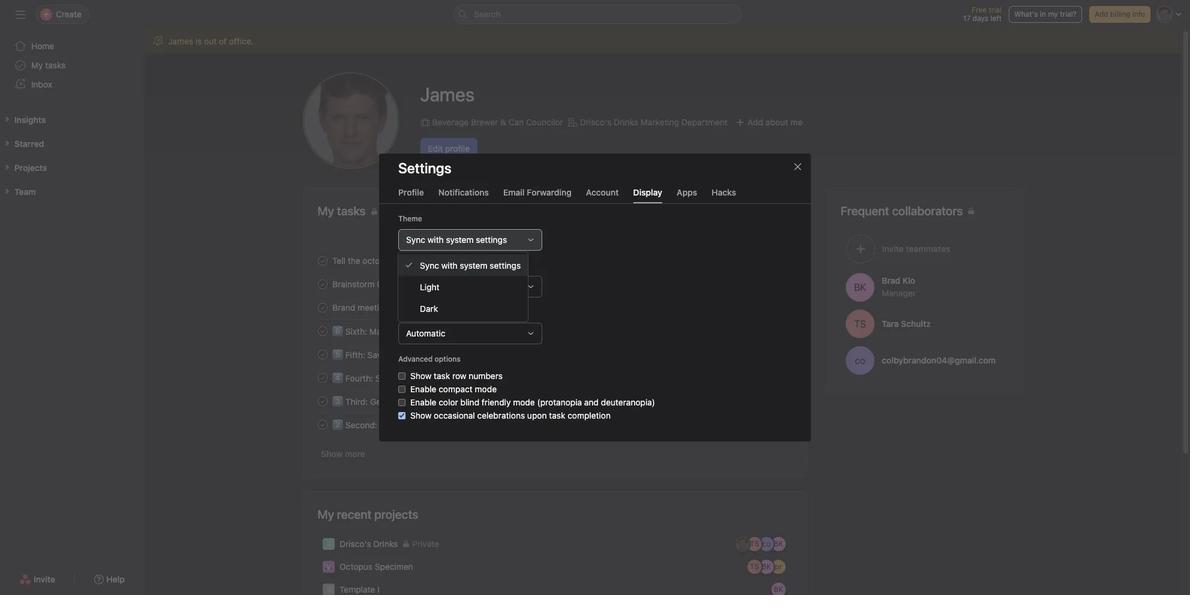 Task type: vqa. For each thing, say whether or not it's contained in the screenshot.
list item
no



Task type: describe. For each thing, give the bounding box(es) containing it.
beverage
[[432, 117, 469, 127]]

dark
[[420, 303, 438, 313]]

apps button
[[677, 187, 697, 203]]

1 vertical spatial co
[[762, 539, 770, 548]]

ja button
[[303, 73, 399, 169]]

completed checkbox for 6️⃣
[[315, 324, 330, 338]]

2️⃣
[[332, 420, 343, 430]]

and
[[584, 397, 599, 407]]

the for of
[[439, 308, 451, 317]]

Enable compact mode checkbox
[[398, 386, 406, 393]]

friendly
[[482, 397, 511, 407]]

frequent collaborators
[[841, 204, 963, 218]]

search list box
[[453, 5, 741, 24]]

james is out of office.
[[168, 36, 253, 46]]

add for add billing info
[[1095, 10, 1108, 19]]

first day of the week
[[398, 308, 471, 317]]

show more button
[[318, 443, 368, 465]]

with left day
[[391, 302, 407, 313]]

Enable color blind friendly mode (protanopia and deuteranopia) checkbox
[[398, 399, 406, 406]]

first
[[398, 308, 414, 317]]

bk left pr
[[762, 562, 771, 571]]

numbers
[[469, 371, 503, 381]]

3️⃣ third: get organized with sections
[[332, 397, 478, 407]]

Show task row numbers checkbox
[[398, 373, 406, 380]]

template
[[339, 584, 375, 594]]

brainstorm
[[332, 279, 374, 289]]

completed image for tell
[[315, 253, 330, 268]]

0 vertical spatial task
[[434, 371, 450, 381]]

invite button
[[11, 569, 63, 590]]

my for my tasks
[[31, 60, 43, 70]]

dark link
[[398, 298, 528, 319]]

hacks
[[712, 187, 736, 197]]

time
[[388, 350, 405, 360]]

close image
[[793, 162, 803, 172]]

email
[[503, 187, 525, 197]]

add about me
[[747, 117, 803, 127]]

completed checkbox for 5️⃣
[[315, 347, 330, 361]]

tasks
[[45, 60, 66, 70]]

octopus
[[339, 561, 372, 572]]

manager
[[881, 288, 915, 298]]

show more
[[321, 449, 365, 459]]

0 horizontal spatial marketing
[[424, 302, 463, 313]]

0 horizontal spatial you
[[396, 256, 410, 266]]

me
[[791, 117, 803, 127]]

forwarding
[[527, 187, 572, 197]]

rocket image
[[325, 563, 332, 570]]

completed image for 2️⃣
[[315, 417, 330, 432]]

email forwarding button
[[503, 187, 572, 203]]

completed image for 5️⃣
[[315, 347, 330, 361]]

completed image for 4️⃣
[[315, 370, 330, 385]]

settings
[[398, 160, 451, 176]]

email forwarding
[[503, 187, 572, 197]]

the for with
[[409, 302, 422, 313]]

make
[[369, 326, 390, 337]]

on
[[395, 373, 404, 383]]

bk up pr
[[774, 539, 783, 548]]

third:
[[345, 397, 368, 407]]

cola
[[416, 279, 433, 289]]

advanced
[[398, 355, 433, 364]]

with inside sync with system settings link
[[441, 260, 458, 270]]

the for find
[[398, 420, 410, 430]]

(protanopia
[[537, 397, 582, 407]]

by
[[407, 350, 417, 360]]

show task row numbers
[[410, 371, 503, 381]]

add about me button
[[732, 111, 806, 133]]

17
[[963, 14, 971, 23]]

edit profile button
[[420, 138, 478, 159]]

billing
[[1110, 10, 1130, 19]]

day
[[416, 308, 428, 317]]

0 vertical spatial of
[[219, 36, 227, 46]]

week
[[452, 308, 471, 317]]

account button
[[586, 187, 619, 203]]

show for show occasional celebrations upon task completion
[[410, 410, 432, 421]]

what's in my trial?
[[1014, 10, 1077, 19]]

1 vertical spatial you
[[496, 420, 510, 430]]

completed checkbox for 3️⃣
[[315, 394, 330, 408]]

second:
[[345, 420, 377, 430]]

0 vertical spatial ts
[[854, 318, 866, 329]]

my for my recent projects
[[318, 507, 334, 521]]

layout
[[413, 420, 436, 430]]

1 horizontal spatial ja
[[738, 539, 746, 548]]

0 vertical spatial mode
[[475, 384, 497, 394]]

3️⃣
[[332, 397, 343, 407]]

6️⃣
[[332, 326, 343, 337]]

1 vertical spatial sync
[[420, 260, 439, 270]]

global element
[[0, 29, 144, 101]]

1 horizontal spatial marketing
[[641, 117, 679, 127]]

love
[[412, 256, 428, 266]]

account
[[586, 187, 619, 197]]

what's in my trial? button
[[1009, 6, 1082, 23]]

what's
[[1014, 10, 1038, 19]]

language
[[398, 261, 432, 270]]

completed checkbox for tell
[[315, 253, 330, 268]]

my tasks
[[318, 204, 366, 218]]

top
[[406, 373, 419, 383]]

about
[[765, 117, 788, 127]]

add billing info button
[[1089, 6, 1151, 23]]

ts for pr
[[750, 562, 759, 571]]

ja inside button
[[334, 101, 367, 140]]

sync with system settings link
[[398, 254, 528, 276]]

search button
[[453, 5, 741, 24]]

system inside dropdown button
[[446, 235, 474, 245]]

find
[[379, 420, 396, 430]]

for
[[483, 420, 494, 430]]

info
[[1132, 10, 1145, 19]]

left
[[991, 14, 1002, 23]]

1 vertical spatial system
[[460, 260, 487, 270]]

drinks for drisco's drinks marketing department
[[614, 117, 638, 127]]

options
[[435, 355, 461, 364]]

1 vertical spatial work
[[469, 373, 488, 383]]

more
[[345, 449, 365, 459]]

0 vertical spatial work
[[392, 326, 411, 337]]

show occasional celebrations upon task completion
[[410, 410, 611, 421]]

trial
[[989, 5, 1002, 14]]

list image
[[325, 586, 332, 593]]

recent projects
[[337, 507, 418, 521]]

california
[[377, 279, 413, 289]]



Task type: locate. For each thing, give the bounding box(es) containing it.
completed checkbox left 2️⃣
[[315, 417, 330, 432]]

meeting
[[357, 302, 389, 313]]

color
[[439, 397, 458, 407]]

completed checkbox left brand
[[315, 300, 330, 315]]

of right out
[[219, 36, 227, 46]]

3 completed image from the top
[[315, 370, 330, 385]]

notifications
[[438, 187, 489, 197]]

1 vertical spatial add
[[747, 117, 763, 127]]

5️⃣
[[332, 350, 343, 360]]

2 vertical spatial ts
[[750, 562, 759, 571]]

completed image left brainstorm
[[315, 277, 330, 291]]

hacks button
[[712, 187, 736, 203]]

0 horizontal spatial drisco's
[[339, 539, 371, 549]]

sync with system settings up light "link"
[[420, 260, 521, 270]]

completed image left the 5️⃣
[[315, 347, 330, 361]]

0 vertical spatial show
[[410, 371, 432, 381]]

2 vertical spatial completed checkbox
[[315, 347, 330, 361]]

1 vertical spatial enable
[[410, 397, 436, 407]]

completed image left 3️⃣
[[315, 394, 330, 408]]

task down the (protanopia
[[549, 410, 565, 421]]

tell
[[332, 256, 345, 266]]

template i
[[339, 584, 379, 594]]

enable down top at left bottom
[[410, 384, 436, 394]]

1 completed checkbox from the top
[[315, 277, 330, 291]]

1 vertical spatial james
[[420, 82, 475, 105]]

settings down sync with system settings dropdown button at the left
[[490, 260, 521, 270]]

1 completed checkbox from the top
[[315, 253, 330, 268]]

1 vertical spatial ja
[[738, 539, 746, 548]]

out
[[204, 36, 217, 46]]

0 vertical spatial sync
[[406, 235, 425, 245]]

advanced options
[[398, 355, 461, 364]]

1 horizontal spatial drinks
[[614, 117, 638, 127]]

manageable
[[413, 326, 460, 337]]

my inside global element
[[31, 60, 43, 70]]

1 vertical spatial settings
[[490, 260, 521, 270]]

1 vertical spatial mode
[[513, 397, 535, 407]]

1 horizontal spatial of
[[422, 373, 429, 383]]

show left more
[[321, 449, 342, 459]]

bk
[[854, 282, 866, 292], [774, 539, 783, 548], [762, 562, 771, 571], [774, 585, 783, 594]]

completed checkbox for brand
[[315, 300, 330, 315]]

with inside sync with system settings dropdown button
[[428, 235, 444, 245]]

Show occasional celebrations upon task completion checkbox
[[398, 412, 406, 419]]

with up flavors
[[441, 260, 458, 270]]

completed checkbox left 3️⃣
[[315, 394, 330, 408]]

sync
[[406, 235, 425, 245], [420, 260, 439, 270]]

2 completed image from the top
[[315, 277, 330, 291]]

sync with system settings up sync with system settings link
[[406, 235, 507, 245]]

beverage brewer & can councilor
[[432, 117, 563, 127]]

asana
[[481, 350, 504, 360]]

1 vertical spatial completed checkbox
[[315, 324, 330, 338]]

drisco's for drisco's drinks
[[339, 539, 371, 549]]

1 vertical spatial marketing
[[424, 302, 463, 313]]

0 vertical spatial in
[[1040, 10, 1046, 19]]

2 vertical spatial show
[[321, 449, 342, 459]]

0 horizontal spatial james
[[168, 36, 193, 46]]

in
[[1040, 10, 1046, 19], [472, 350, 478, 360]]

task left row
[[434, 371, 450, 381]]

octopus specimen
[[339, 561, 413, 572]]

completed checkbox left 4️⃣
[[315, 370, 330, 385]]

james left is
[[168, 36, 193, 46]]

my tasks
[[31, 60, 66, 70]]

save
[[367, 350, 386, 360]]

0 horizontal spatial my
[[31, 60, 43, 70]]

sync inside dropdown button
[[406, 235, 425, 245]]

0 vertical spatial co
[[855, 355, 865, 366]]

is
[[195, 36, 202, 46]]

2 enable from the top
[[410, 397, 436, 407]]

light
[[420, 282, 439, 292]]

hide sidebar image
[[16, 10, 25, 19]]

completed image left 2️⃣
[[315, 417, 330, 432]]

show right show occasional celebrations upon task completion checkbox
[[410, 410, 432, 421]]

1 horizontal spatial you
[[496, 420, 510, 430]]

completed checkbox left brainstorm
[[315, 277, 330, 291]]

1 horizontal spatial work
[[469, 373, 488, 383]]

2 vertical spatial of
[[422, 373, 429, 383]]

display
[[633, 187, 662, 197]]

brand meeting with the marketing team
[[332, 302, 485, 313]]

settings
[[476, 235, 507, 245], [490, 260, 521, 270]]

drisco's up octopus
[[339, 539, 371, 549]]

enable
[[410, 384, 436, 394], [410, 397, 436, 407]]

of right day
[[430, 308, 437, 317]]

them
[[430, 256, 450, 266]]

completed image for 6️⃣
[[315, 324, 330, 338]]

1 completed image from the top
[[315, 253, 330, 268]]

ts for bk
[[750, 539, 759, 548]]

row
[[452, 371, 466, 381]]

in inside button
[[1040, 10, 1046, 19]]

add left billing at the top right of page
[[1095, 10, 1108, 19]]

bk down pr
[[774, 585, 783, 594]]

add left about
[[747, 117, 763, 127]]

tell the octopus you love them
[[332, 256, 450, 266]]

days
[[973, 14, 989, 23]]

1 vertical spatial my
[[318, 507, 334, 521]]

james for james is out of office.
[[168, 36, 193, 46]]

Completed checkbox
[[315, 277, 330, 291], [315, 300, 330, 315], [315, 370, 330, 385], [315, 394, 330, 408], [315, 417, 330, 432]]

profile button
[[398, 187, 424, 203]]

0 horizontal spatial ja
[[334, 101, 367, 140]]

of right top at left bottom
[[422, 373, 429, 383]]

mode down numbers
[[475, 384, 497, 394]]

1 vertical spatial show
[[410, 410, 432, 421]]

sync up love
[[406, 235, 425, 245]]

show down advanced
[[410, 371, 432, 381]]

organized
[[386, 397, 424, 407]]

completed image for brainstorm
[[315, 277, 330, 291]]

2 completed checkbox from the top
[[315, 300, 330, 315]]

profile
[[398, 187, 424, 197]]

free trial 17 days left
[[963, 5, 1002, 23]]

0 vertical spatial drinks
[[614, 117, 638, 127]]

fifth:
[[345, 350, 365, 360]]

inbox
[[31, 79, 52, 89]]

6️⃣ sixth: make work manageable
[[332, 326, 460, 337]]

enable color blind friendly mode (protanopia and deuteranopia)
[[410, 397, 655, 407]]

brad klo manager
[[881, 275, 915, 298]]

4 completed image from the top
[[315, 417, 330, 432]]

0 vertical spatial settings
[[476, 235, 507, 245]]

brewer
[[471, 117, 498, 127]]

0 horizontal spatial in
[[472, 350, 478, 360]]

2 completed checkbox from the top
[[315, 324, 330, 338]]

1 horizontal spatial james
[[420, 82, 475, 105]]

tara schultz
[[881, 318, 931, 328]]

invite
[[34, 574, 55, 584]]

&
[[500, 117, 506, 127]]

1 vertical spatial drisco's
[[339, 539, 371, 549]]

home
[[31, 41, 54, 51]]

2 horizontal spatial of
[[430, 308, 437, 317]]

drisco's for drisco's drinks marketing department
[[580, 117, 612, 127]]

that's
[[438, 420, 460, 430]]

settings up sync with system settings link
[[476, 235, 507, 245]]

1 horizontal spatial add
[[1095, 10, 1108, 19]]

0 vertical spatial system
[[446, 235, 474, 245]]

1 vertical spatial in
[[472, 350, 478, 360]]

with up them
[[428, 235, 444, 245]]

system up light "link"
[[460, 260, 487, 270]]

0 horizontal spatial drinks
[[373, 539, 398, 549]]

completed image for brand
[[315, 300, 330, 315]]

add billing info
[[1095, 10, 1145, 19]]

show inside the show more button
[[321, 449, 342, 459]]

completed image left 4️⃣
[[315, 370, 330, 385]]

collaborating
[[419, 350, 469, 360]]

in left asana
[[472, 350, 478, 360]]

automatic
[[406, 328, 445, 338]]

show for show task row numbers
[[410, 371, 432, 381]]

deuteranopia)
[[601, 397, 655, 407]]

3 completed image from the top
[[315, 300, 330, 315]]

apps
[[677, 187, 697, 197]]

0 vertical spatial drisco's
[[580, 117, 612, 127]]

0 horizontal spatial task
[[434, 371, 450, 381]]

in left my
[[1040, 10, 1046, 19]]

1 vertical spatial drinks
[[373, 539, 398, 549]]

you right for
[[496, 420, 510, 430]]

james up beverage
[[420, 82, 475, 105]]

0 vertical spatial sync with system settings
[[406, 235, 507, 245]]

councilor
[[526, 117, 563, 127]]

drisco's right councilor
[[580, 117, 612, 127]]

1 vertical spatial task
[[549, 410, 565, 421]]

system up sync with system settings link
[[446, 235, 474, 245]]

1 horizontal spatial my
[[318, 507, 334, 521]]

1 horizontal spatial mode
[[513, 397, 535, 407]]

work right row
[[469, 373, 488, 383]]

0 vertical spatial ja
[[334, 101, 367, 140]]

completed checkbox for 2️⃣
[[315, 417, 330, 432]]

4 completed image from the top
[[315, 394, 330, 408]]

department
[[681, 117, 728, 127]]

0 vertical spatial james
[[168, 36, 193, 46]]

0 vertical spatial add
[[1095, 10, 1108, 19]]

drisco's drinks marketing department
[[580, 117, 728, 127]]

sync with system settings
[[406, 235, 507, 245], [420, 260, 521, 270]]

5️⃣ fifth: save time by collaborating in asana
[[332, 350, 504, 360]]

you
[[396, 256, 410, 266], [496, 420, 510, 430]]

with down the enable compact mode
[[427, 397, 443, 407]]

bk left brad klo manager
[[854, 282, 866, 292]]

1 enable from the top
[[410, 384, 436, 394]]

3 completed checkbox from the top
[[315, 347, 330, 361]]

0 horizontal spatial of
[[219, 36, 227, 46]]

sync with system settings inside dropdown button
[[406, 235, 507, 245]]

enable for enable color blind friendly mode (protanopia and deuteranopia)
[[410, 397, 436, 407]]

completed checkbox left "tell"
[[315, 253, 330, 268]]

1 horizontal spatial drisco's
[[580, 117, 612, 127]]

brand
[[332, 302, 355, 313]]

completed image
[[315, 253, 330, 268], [315, 277, 330, 291], [315, 300, 330, 315], [315, 394, 330, 408]]

drisco's
[[580, 117, 612, 127], [339, 539, 371, 549]]

1 completed image from the top
[[315, 324, 330, 338]]

private
[[412, 539, 439, 549]]

office.
[[229, 36, 253, 46]]

0 horizontal spatial add
[[747, 117, 763, 127]]

system
[[446, 235, 474, 245], [460, 260, 487, 270]]

theme
[[398, 214, 422, 223]]

edit profile
[[428, 143, 470, 153]]

team
[[465, 302, 485, 313]]

edit
[[428, 143, 443, 153]]

1 vertical spatial sync with system settings
[[420, 260, 521, 270]]

4️⃣
[[332, 373, 343, 383]]

occasional
[[434, 410, 475, 421]]

my left tasks
[[31, 60, 43, 70]]

james
[[168, 36, 193, 46], [420, 82, 475, 105]]

5 completed checkbox from the top
[[315, 417, 330, 432]]

i
[[377, 584, 379, 594]]

you left love
[[396, 256, 410, 266]]

0 vertical spatial marketing
[[641, 117, 679, 127]]

completion
[[568, 410, 611, 421]]

0 horizontal spatial mode
[[475, 384, 497, 394]]

flavors
[[435, 279, 461, 289]]

completed checkbox for 4️⃣
[[315, 370, 330, 385]]

light link
[[398, 276, 528, 298]]

4 completed checkbox from the top
[[315, 394, 330, 408]]

sync up cola
[[420, 260, 439, 270]]

show
[[410, 371, 432, 381], [410, 410, 432, 421], [321, 449, 342, 459]]

drinks for drisco's drinks
[[373, 539, 398, 549]]

0 horizontal spatial work
[[392, 326, 411, 337]]

show for show more
[[321, 449, 342, 459]]

1 horizontal spatial task
[[549, 410, 565, 421]]

completed checkbox left the 5️⃣
[[315, 347, 330, 361]]

list image
[[325, 540, 332, 548]]

0 vertical spatial you
[[396, 256, 410, 266]]

completed checkbox for brainstorm
[[315, 277, 330, 291]]

display button
[[633, 187, 662, 203]]

free
[[972, 5, 987, 14]]

2 completed image from the top
[[315, 347, 330, 361]]

0 vertical spatial my
[[31, 60, 43, 70]]

completed checkbox left 6️⃣
[[315, 324, 330, 338]]

mode up upon
[[513, 397, 535, 407]]

compact
[[439, 384, 473, 394]]

enable for enable compact mode
[[410, 384, 436, 394]]

sync with system settings button
[[398, 229, 542, 251]]

0 vertical spatial enable
[[410, 384, 436, 394]]

fourth:
[[345, 373, 373, 383]]

add for add about me
[[747, 117, 763, 127]]

completed image for 3️⃣
[[315, 394, 330, 408]]

1 vertical spatial ts
[[750, 539, 759, 548]]

enable compact mode
[[410, 384, 497, 394]]

2️⃣ second: find the layout that's right for you
[[332, 420, 510, 430]]

Completed checkbox
[[315, 253, 330, 268], [315, 324, 330, 338], [315, 347, 330, 361]]

1 horizontal spatial co
[[855, 355, 865, 366]]

3 completed checkbox from the top
[[315, 370, 330, 385]]

mode
[[475, 384, 497, 394], [513, 397, 535, 407]]

completed image left "tell"
[[315, 253, 330, 268]]

1 vertical spatial of
[[430, 308, 437, 317]]

work down first
[[392, 326, 411, 337]]

0 horizontal spatial co
[[762, 539, 770, 548]]

settings inside dropdown button
[[476, 235, 507, 245]]

pr
[[775, 562, 782, 571]]

my up list icon
[[318, 507, 334, 521]]

sections
[[445, 397, 478, 407]]

enable right enable color blind friendly mode (protanopia and deuteranopia) checkbox
[[410, 397, 436, 407]]

1 horizontal spatial in
[[1040, 10, 1046, 19]]

completed image
[[315, 324, 330, 338], [315, 347, 330, 361], [315, 370, 330, 385], [315, 417, 330, 432]]

stay
[[375, 373, 392, 383]]

0 vertical spatial completed checkbox
[[315, 253, 330, 268]]

james for james
[[420, 82, 475, 105]]

completed image left 6️⃣
[[315, 324, 330, 338]]

completed image left brand
[[315, 300, 330, 315]]



